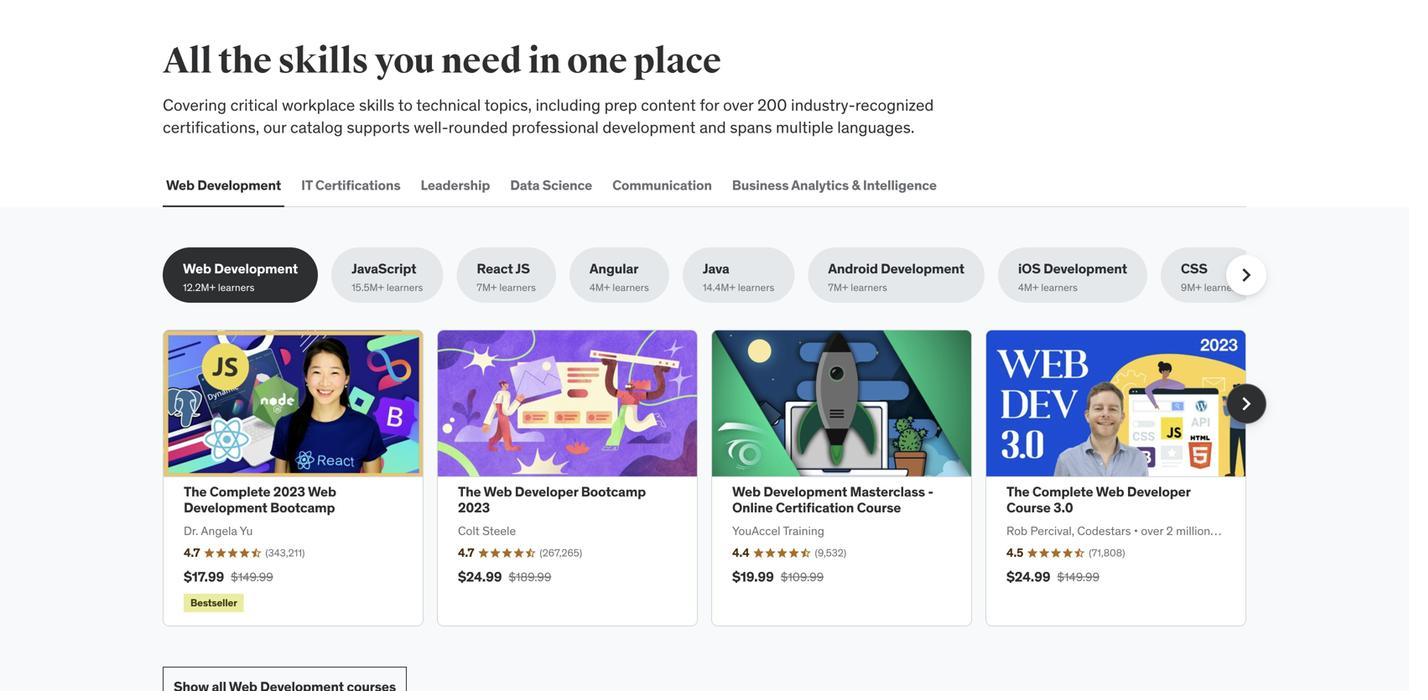Task type: locate. For each thing, give the bounding box(es) containing it.
course inside web development masterclass - online certification course
[[857, 499, 901, 516]]

business analytics & intelligence button
[[729, 165, 940, 206]]

-
[[928, 483, 933, 500]]

2 7m+ from the left
[[828, 281, 848, 294]]

the inside the complete 2023 web development bootcamp
[[184, 483, 207, 500]]

4 learners from the left
[[613, 281, 649, 294]]

prep
[[604, 95, 637, 115]]

the complete 2023 web development bootcamp
[[184, 483, 336, 516]]

learners inside css 9m+ learners
[[1204, 281, 1241, 294]]

js
[[515, 260, 530, 277]]

recognized
[[855, 95, 934, 115]]

professional
[[512, 117, 599, 137]]

1 vertical spatial skills
[[359, 95, 395, 115]]

4m+ down ios
[[1018, 281, 1039, 294]]

the complete web developer course 3.0
[[1007, 483, 1191, 516]]

content
[[641, 95, 696, 115]]

course left 3.0
[[1007, 499, 1051, 516]]

web development
[[166, 177, 281, 194]]

to
[[398, 95, 413, 115]]

skills up workplace
[[278, 39, 368, 83]]

web development 12.2m+ learners
[[183, 260, 298, 294]]

1 complete from the left
[[210, 483, 270, 500]]

course inside the complete web developer course 3.0
[[1007, 499, 1051, 516]]

1 horizontal spatial 2023
[[458, 499, 490, 516]]

1 horizontal spatial the
[[458, 483, 481, 500]]

web inside web development 12.2m+ learners
[[183, 260, 211, 277]]

15.5m+
[[352, 281, 384, 294]]

1 learners from the left
[[218, 281, 255, 294]]

web development masterclass - online certification course
[[732, 483, 933, 516]]

14.4m+
[[703, 281, 736, 294]]

learners
[[218, 281, 255, 294], [387, 281, 423, 294], [499, 281, 536, 294], [613, 281, 649, 294], [738, 281, 775, 294], [851, 281, 887, 294], [1041, 281, 1078, 294], [1204, 281, 1241, 294]]

0 horizontal spatial 4m+
[[590, 281, 610, 294]]

complete inside the complete web developer course 3.0
[[1032, 483, 1093, 500]]

4m+ inside ios development 4m+ learners
[[1018, 281, 1039, 294]]

the web developer bootcamp 2023
[[458, 483, 646, 516]]

1 horizontal spatial developer
[[1127, 483, 1191, 500]]

0 horizontal spatial developer
[[515, 483, 578, 500]]

1 horizontal spatial bootcamp
[[581, 483, 646, 500]]

supports
[[347, 117, 410, 137]]

development for android development 7m+ learners
[[881, 260, 965, 277]]

java 14.4m+ learners
[[703, 260, 775, 294]]

learners inside ios development 4m+ learners
[[1041, 281, 1078, 294]]

development
[[197, 177, 281, 194], [214, 260, 298, 277], [881, 260, 965, 277], [1044, 260, 1127, 277], [764, 483, 847, 500], [184, 499, 267, 516]]

1 developer from the left
[[515, 483, 578, 500]]

2 course from the left
[[1007, 499, 1051, 516]]

7m+ inside react js 7m+ learners
[[477, 281, 497, 294]]

0 horizontal spatial 7m+
[[477, 281, 497, 294]]

learners inside javascript 15.5m+ learners
[[387, 281, 423, 294]]

topics,
[[484, 95, 532, 115]]

developer inside the web developer bootcamp 2023
[[515, 483, 578, 500]]

data science button
[[507, 165, 596, 206]]

development inside web development 12.2m+ learners
[[214, 260, 298, 277]]

web inside web development masterclass - online certification course
[[732, 483, 761, 500]]

7 learners from the left
[[1041, 281, 1078, 294]]

all
[[163, 39, 212, 83]]

ios development 4m+ learners
[[1018, 260, 1127, 294]]

it certifications button
[[298, 165, 404, 206]]

1 course from the left
[[857, 499, 901, 516]]

0 horizontal spatial complete
[[210, 483, 270, 500]]

2023
[[273, 483, 305, 500], [458, 499, 490, 516]]

and
[[700, 117, 726, 137]]

intelligence
[[863, 177, 937, 194]]

0 horizontal spatial course
[[857, 499, 901, 516]]

course
[[857, 499, 901, 516], [1007, 499, 1051, 516]]

the inside the web developer bootcamp 2023
[[458, 483, 481, 500]]

web inside the web developer bootcamp 2023
[[484, 483, 512, 500]]

development for web development 12.2m+ learners
[[214, 260, 298, 277]]

javascript 15.5m+ learners
[[352, 260, 423, 294]]

learners inside angular 4m+ learners
[[613, 281, 649, 294]]

development for web development
[[197, 177, 281, 194]]

you
[[375, 39, 435, 83]]

development inside the complete 2023 web development bootcamp
[[184, 499, 267, 516]]

0 horizontal spatial bootcamp
[[270, 499, 335, 516]]

2 learners from the left
[[387, 281, 423, 294]]

web
[[166, 177, 195, 194], [183, 260, 211, 277], [308, 483, 336, 500], [484, 483, 512, 500], [732, 483, 761, 500], [1096, 483, 1124, 500]]

1 horizontal spatial course
[[1007, 499, 1051, 516]]

development inside android development 7m+ learners
[[881, 260, 965, 277]]

the
[[218, 39, 272, 83]]

6 learners from the left
[[851, 281, 887, 294]]

7m+ down 'react'
[[477, 281, 497, 294]]

the for course
[[1007, 483, 1030, 500]]

2 developer from the left
[[1127, 483, 1191, 500]]

7m+
[[477, 281, 497, 294], [828, 281, 848, 294]]

4m+
[[590, 281, 610, 294], [1018, 281, 1039, 294]]

skills up supports
[[359, 95, 395, 115]]

react js 7m+ learners
[[477, 260, 536, 294]]

the inside the complete web developer course 3.0
[[1007, 483, 1030, 500]]

development inside web development masterclass - online certification course
[[764, 483, 847, 500]]

javascript
[[352, 260, 416, 277]]

leadership button
[[417, 165, 493, 206]]

1 horizontal spatial 7m+
[[828, 281, 848, 294]]

the
[[184, 483, 207, 500], [458, 483, 481, 500], [1007, 483, 1030, 500]]

angular 4m+ learners
[[590, 260, 649, 294]]

3 the from the left
[[1007, 483, 1030, 500]]

data
[[510, 177, 540, 194]]

development for ios development 4m+ learners
[[1044, 260, 1127, 277]]

carousel element
[[163, 330, 1267, 627]]

1 horizontal spatial complete
[[1032, 483, 1093, 500]]

certifications,
[[163, 117, 259, 137]]

masterclass
[[850, 483, 925, 500]]

place
[[634, 39, 721, 83]]

learners inside web development 12.2m+ learners
[[218, 281, 255, 294]]

9m+
[[1181, 281, 1202, 294]]

7m+ down android
[[828, 281, 848, 294]]

java
[[703, 260, 729, 277]]

complete
[[210, 483, 270, 500], [1032, 483, 1093, 500]]

business analytics & intelligence
[[732, 177, 937, 194]]

2 4m+ from the left
[[1018, 281, 1039, 294]]

1 horizontal spatial 4m+
[[1018, 281, 1039, 294]]

skills
[[278, 39, 368, 83], [359, 95, 395, 115]]

learners inside android development 7m+ learners
[[851, 281, 887, 294]]

development inside ios development 4m+ learners
[[1044, 260, 1127, 277]]

complete inside the complete 2023 web development bootcamp
[[210, 483, 270, 500]]

4m+ down angular
[[590, 281, 610, 294]]

2 complete from the left
[[1032, 483, 1093, 500]]

bootcamp
[[581, 483, 646, 500], [270, 499, 335, 516]]

0 horizontal spatial 2023
[[273, 483, 305, 500]]

rounded
[[448, 117, 508, 137]]

critical
[[230, 95, 278, 115]]

web inside button
[[166, 177, 195, 194]]

learners inside java 14.4m+ learners
[[738, 281, 775, 294]]

200
[[757, 95, 787, 115]]

8 learners from the left
[[1204, 281, 1241, 294]]

course left -
[[857, 499, 901, 516]]

1 the from the left
[[184, 483, 207, 500]]

the complete web developer course 3.0 link
[[1007, 483, 1191, 516]]

leadership
[[421, 177, 490, 194]]

2 horizontal spatial the
[[1007, 483, 1030, 500]]

1 4m+ from the left
[[590, 281, 610, 294]]

7m+ inside android development 7m+ learners
[[828, 281, 848, 294]]

0 horizontal spatial the
[[184, 483, 207, 500]]

5 learners from the left
[[738, 281, 775, 294]]

3 learners from the left
[[499, 281, 536, 294]]

development inside button
[[197, 177, 281, 194]]

1 7m+ from the left
[[477, 281, 497, 294]]

7m+ for android development
[[828, 281, 848, 294]]

learners inside react js 7m+ learners
[[499, 281, 536, 294]]

developer
[[515, 483, 578, 500], [1127, 483, 1191, 500]]

languages.
[[837, 117, 915, 137]]

web development button
[[163, 165, 284, 206]]

2 the from the left
[[458, 483, 481, 500]]

complete for course
[[1032, 483, 1093, 500]]

3.0
[[1054, 499, 1073, 516]]

development
[[603, 117, 696, 137]]

web inside the complete 2023 web development bootcamp
[[308, 483, 336, 500]]

technical
[[416, 95, 481, 115]]

for
[[700, 95, 719, 115]]



Task type: describe. For each thing, give the bounding box(es) containing it.
topic filters element
[[163, 248, 1267, 303]]

catalog
[[290, 117, 343, 137]]

multiple
[[776, 117, 834, 137]]

web inside the complete web developer course 3.0
[[1096, 483, 1124, 500]]

over
[[723, 95, 754, 115]]

next image
[[1233, 391, 1260, 417]]

workplace
[[282, 95, 355, 115]]

business
[[732, 177, 789, 194]]

android
[[828, 260, 878, 277]]

it certifications
[[301, 177, 401, 194]]

&
[[852, 177, 860, 194]]

react
[[477, 260, 513, 277]]

data science
[[510, 177, 592, 194]]

communication
[[612, 177, 712, 194]]

including
[[536, 95, 601, 115]]

development for web development masterclass - online certification course
[[764, 483, 847, 500]]

all the skills you need in one place
[[163, 39, 721, 83]]

the web developer bootcamp 2023 link
[[458, 483, 646, 516]]

covering
[[163, 95, 227, 115]]

2023 inside the web developer bootcamp 2023
[[458, 499, 490, 516]]

the complete 2023 web development bootcamp link
[[184, 483, 336, 516]]

complete for development
[[210, 483, 270, 500]]

well-
[[414, 117, 449, 137]]

0 vertical spatial skills
[[278, 39, 368, 83]]

bootcamp inside the complete 2023 web development bootcamp
[[270, 499, 335, 516]]

7m+ for react js
[[477, 281, 497, 294]]

communication button
[[609, 165, 715, 206]]

the for 2023
[[458, 483, 481, 500]]

covering critical workplace skills to technical topics, including prep content for over 200 industry-recognized certifications, our catalog supports well-rounded professional development and spans multiple languages.
[[163, 95, 934, 137]]

css 9m+ learners
[[1181, 260, 1241, 294]]

analytics
[[791, 177, 849, 194]]

certification
[[776, 499, 854, 516]]

12.2m+
[[183, 281, 216, 294]]

the for development
[[184, 483, 207, 500]]

4m+ inside angular 4m+ learners
[[590, 281, 610, 294]]

one
[[567, 39, 627, 83]]

skills inside covering critical workplace skills to technical topics, including prep content for over 200 industry-recognized certifications, our catalog supports well-rounded professional development and spans multiple languages.
[[359, 95, 395, 115]]

need
[[441, 39, 522, 83]]

next image
[[1233, 262, 1260, 289]]

bootcamp inside the web developer bootcamp 2023
[[581, 483, 646, 500]]

2023 inside the complete 2023 web development bootcamp
[[273, 483, 305, 500]]

industry-
[[791, 95, 855, 115]]

in
[[528, 39, 561, 83]]

our
[[263, 117, 286, 137]]

online
[[732, 499, 773, 516]]

android development 7m+ learners
[[828, 260, 965, 294]]

ios
[[1018, 260, 1041, 277]]

certifications
[[315, 177, 401, 194]]

science
[[542, 177, 592, 194]]

css
[[1181, 260, 1208, 277]]

web development masterclass - online certification course link
[[732, 483, 933, 516]]

it
[[301, 177, 313, 194]]

angular
[[590, 260, 639, 277]]

spans
[[730, 117, 772, 137]]

developer inside the complete web developer course 3.0
[[1127, 483, 1191, 500]]



Task type: vqa. For each thing, say whether or not it's contained in the screenshot.
xsmall icon corresponding to Teaching & Academics
no



